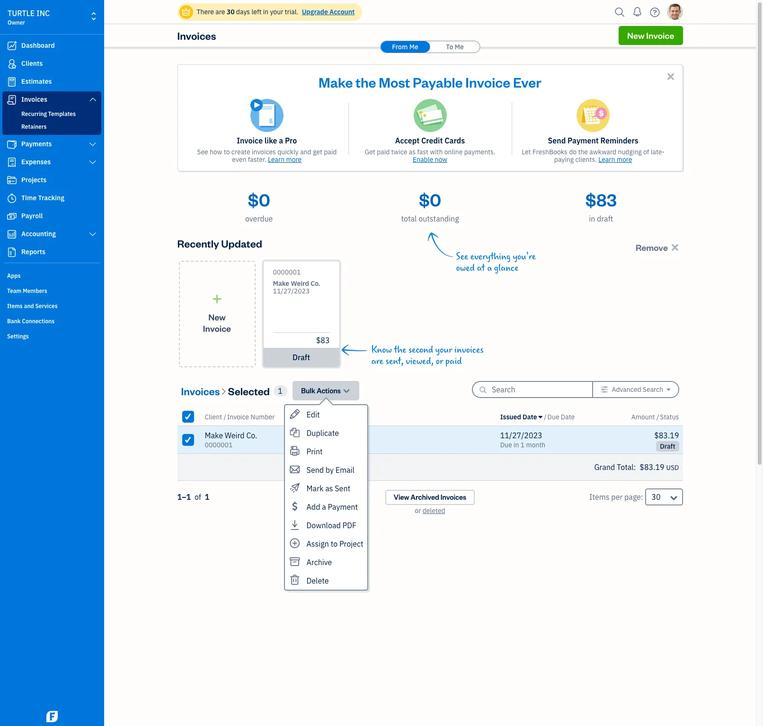 Task type: vqa. For each thing, say whether or not it's contained in the screenshot.
the Payroll link
yes



Task type: locate. For each thing, give the bounding box(es) containing it.
1 horizontal spatial $0
[[419, 189, 442, 211]]

0 horizontal spatial date
[[523, 413, 537, 421]]

0 horizontal spatial $0
[[248, 189, 270, 211]]

0 horizontal spatial weird
[[225, 431, 245, 441]]

retainers link
[[4, 121, 99, 133]]

do
[[569, 148, 577, 156]]

awkward
[[590, 148, 617, 156]]

accept credit cards image
[[414, 99, 447, 132]]

0000001
[[273, 268, 301, 277], [205, 441, 233, 450]]

1 horizontal spatial 0000001
[[273, 268, 301, 277]]

learn more
[[268, 155, 302, 164], [599, 155, 633, 164]]

0 horizontal spatial your
[[270, 8, 283, 16]]

most
[[379, 73, 410, 91]]

date for issued date
[[523, 413, 537, 421]]

1 vertical spatial in
[[589, 214, 596, 224]]

1 vertical spatial $83
[[316, 336, 330, 345]]

2 horizontal spatial 1
[[521, 441, 525, 450]]

1 horizontal spatial learn more
[[599, 155, 633, 164]]

$0 for $0 total outstanding
[[419, 189, 442, 211]]

0 vertical spatial payment
[[568, 136, 599, 145]]

learn right the faster.
[[268, 155, 285, 164]]

me right from
[[410, 43, 419, 51]]

due date link
[[548, 413, 575, 421]]

1 learn more from the left
[[268, 155, 302, 164]]

draft
[[597, 214, 614, 224], [293, 353, 310, 362], [660, 442, 676, 451]]

at
[[477, 263, 485, 274]]

1 horizontal spatial invoices
[[455, 345, 484, 356]]

payment
[[568, 136, 599, 145], [328, 503, 358, 512]]

see inside the 'see everything you're owed at a glance'
[[456, 252, 468, 262]]

from me
[[392, 43, 419, 51]]

more for send payment reminders
[[617, 155, 633, 164]]

$0 inside "$0 overdue"
[[248, 189, 270, 211]]

learn right "clients."
[[599, 155, 616, 164]]

chevron large down image
[[88, 96, 97, 103], [88, 231, 97, 238]]

1 vertical spatial new invoice link
[[179, 261, 256, 368]]

1 vertical spatial or
[[415, 507, 421, 515]]

1 vertical spatial the
[[579, 148, 588, 156]]

2 chevron large down image from the top
[[88, 231, 97, 238]]

1 chevron large down image from the top
[[88, 141, 97, 148]]

0 vertical spatial check image
[[184, 412, 192, 422]]

$0
[[248, 189, 270, 211], [419, 189, 442, 211]]

1 horizontal spatial and
[[300, 148, 312, 156]]

0 vertical spatial weird
[[291, 279, 309, 288]]

new invoice link
[[619, 26, 683, 45], [179, 261, 256, 368]]

2 learn from the left
[[599, 155, 616, 164]]

1 horizontal spatial /
[[544, 413, 547, 421]]

add
[[307, 503, 320, 512]]

are right "there"
[[216, 8, 225, 16]]

0 vertical spatial invoices
[[252, 148, 276, 156]]

$0 up overdue at top left
[[248, 189, 270, 211]]

0 vertical spatial draft
[[597, 214, 614, 224]]

the left most
[[356, 73, 376, 91]]

0 horizontal spatial $83
[[316, 336, 330, 345]]

me inside to me link
[[455, 43, 464, 51]]

to right assign
[[331, 540, 338, 549]]

pdf
[[343, 521, 357, 531]]

0 vertical spatial the
[[356, 73, 376, 91]]

edit button
[[285, 405, 367, 424]]

1 me from the left
[[410, 43, 419, 51]]

1 chevron large down image from the top
[[88, 96, 97, 103]]

0 vertical spatial make
[[319, 73, 353, 91]]

paid right 'get'
[[377, 148, 390, 156]]

/ right caretdown image
[[544, 413, 547, 421]]

time
[[21, 194, 37, 202]]

1–1 of 1
[[177, 493, 210, 502]]

2 more from the left
[[617, 155, 633, 164]]

usd
[[667, 464, 680, 472]]

0 vertical spatial new
[[628, 30, 645, 41]]

1 horizontal spatial due
[[548, 413, 560, 421]]

or inside know the second your invoices are sent, viewed, or paid
[[436, 356, 444, 367]]

1 inside 11/27/2023 due in 1 month
[[521, 441, 525, 450]]

payments
[[21, 140, 52, 148]]

amount
[[632, 413, 655, 421]]

1 vertical spatial as
[[326, 484, 333, 494]]

2 horizontal spatial the
[[579, 148, 588, 156]]

your right second
[[436, 345, 453, 356]]

0 horizontal spatial 0000001
[[205, 441, 233, 450]]

2 $0 from the left
[[419, 189, 442, 211]]

assign to project
[[307, 540, 364, 549]]

new down the "notifications" image
[[628, 30, 645, 41]]

co. inside 0000001 make weird co. 11/27/2023
[[311, 279, 321, 288]]

and down team members
[[24, 303, 34, 310]]

invoice like a pro image
[[251, 99, 284, 132]]

chevron large down image inside expenses link
[[88, 159, 97, 166]]

1 horizontal spatial 11/27/2023
[[501, 431, 543, 441]]

/ left status on the bottom right of page
[[657, 413, 660, 421]]

learn more down reminders
[[599, 155, 633, 164]]

me inside from me link
[[410, 43, 419, 51]]

invoices up recurring
[[21, 95, 47, 104]]

see up the owed
[[456, 252, 468, 262]]

1 more from the left
[[286, 155, 302, 164]]

payments link
[[2, 136, 101, 153]]

2 date from the left
[[561, 413, 575, 421]]

see left how at the top of the page
[[197, 148, 208, 156]]

1 horizontal spatial 30
[[652, 493, 661, 502]]

2 horizontal spatial make
[[319, 73, 353, 91]]

1 vertical spatial 30
[[652, 493, 661, 502]]

30 left days
[[227, 8, 235, 16]]

projects
[[21, 176, 47, 184]]

0 vertical spatial chevron large down image
[[88, 141, 97, 148]]

report image
[[6, 248, 18, 257]]

1 vertical spatial chevron large down image
[[88, 231, 97, 238]]

me for from me
[[410, 43, 419, 51]]

chevron large down image
[[88, 141, 97, 148], [88, 159, 97, 166]]

items and services link
[[2, 299, 101, 313]]

0 horizontal spatial learn more
[[268, 155, 302, 164]]

$83 for $83 in draft
[[586, 189, 617, 211]]

0 vertical spatial are
[[216, 8, 225, 16]]

there are 30 days left in your trial. upgrade account
[[197, 8, 355, 16]]

1 vertical spatial invoices
[[455, 345, 484, 356]]

chevron large down image inside accounting link
[[88, 231, 97, 238]]

chevron large down image for expenses
[[88, 159, 97, 166]]

learn for reminders
[[599, 155, 616, 164]]

0 vertical spatial to
[[224, 148, 230, 156]]

1 left month
[[521, 441, 525, 450]]

paid right get
[[324, 148, 337, 156]]

or right viewed,
[[436, 356, 444, 367]]

tracking
[[38, 194, 64, 202]]

11/27/2023 due in 1 month
[[501, 431, 546, 450]]

$0 up outstanding
[[419, 189, 442, 211]]

0 horizontal spatial draft
[[293, 353, 310, 362]]

enable
[[413, 155, 434, 164]]

the right the do
[[579, 148, 588, 156]]

page:
[[625, 493, 644, 502]]

3 / from the left
[[657, 413, 660, 421]]

0 vertical spatial of
[[644, 148, 650, 156]]

chevron large down image down payroll link
[[88, 231, 97, 238]]

1 horizontal spatial items
[[590, 493, 610, 502]]

0 vertical spatial chevron large down image
[[88, 96, 97, 103]]

items left per
[[590, 493, 610, 502]]

your
[[270, 8, 283, 16], [436, 345, 453, 356]]

2 vertical spatial draft
[[660, 442, 676, 451]]

invoices up deleted
[[441, 493, 467, 502]]

1 horizontal spatial payment
[[568, 136, 599, 145]]

0 vertical spatial new invoice
[[628, 30, 675, 41]]

weird inside make weird co. 0000001
[[225, 431, 245, 441]]

delete button
[[285, 572, 367, 590]]

owed
[[456, 263, 475, 274]]

1 horizontal spatial a
[[322, 503, 326, 512]]

$83 for $83
[[316, 336, 330, 345]]

to right how at the top of the page
[[224, 148, 230, 156]]

of
[[644, 148, 650, 156], [195, 493, 201, 502]]

0 horizontal spatial payment
[[328, 503, 358, 512]]

the up sent,
[[394, 345, 407, 356]]

overdue
[[245, 214, 273, 224]]

as inside accept credit cards get paid twice as fast with online payments. enable now
[[409, 148, 416, 156]]

2 horizontal spatial draft
[[660, 442, 676, 451]]

invoice right 'client' link
[[227, 413, 249, 421]]

0 horizontal spatial to
[[224, 148, 230, 156]]

send inside button
[[307, 466, 324, 475]]

0 horizontal spatial and
[[24, 303, 34, 310]]

1 $0 from the left
[[248, 189, 270, 211]]

payment inside button
[[328, 503, 358, 512]]

email
[[336, 466, 355, 475]]

Search text field
[[492, 382, 577, 397]]

more for invoice like a pro
[[286, 155, 302, 164]]

0000001 inside make weird co. 0000001
[[205, 441, 233, 450]]

1 horizontal spatial 1
[[278, 386, 283, 396]]

caretdown image
[[539, 413, 543, 421]]

new invoice down go to help image
[[628, 30, 675, 41]]

send up freshbooks
[[548, 136, 566, 145]]

settings
[[7, 333, 29, 340]]

1 vertical spatial check image
[[184, 435, 192, 445]]

0 horizontal spatial see
[[197, 148, 208, 156]]

fast
[[417, 148, 429, 156]]

to
[[224, 148, 230, 156], [331, 540, 338, 549]]

a
[[279, 136, 283, 145], [488, 263, 492, 274], [322, 503, 326, 512]]

see inside see how to create invoices quickly and get paid even faster.
[[197, 148, 208, 156]]

1 vertical spatial see
[[456, 252, 468, 262]]

1 vertical spatial and
[[24, 303, 34, 310]]

to me
[[446, 43, 464, 51]]

0 vertical spatial 11/27/2023
[[273, 287, 310, 296]]

1 vertical spatial your
[[436, 345, 453, 356]]

30 right page:
[[652, 493, 661, 502]]

2 vertical spatial a
[[322, 503, 326, 512]]

hours
[[312, 431, 331, 441]]

1 horizontal spatial new invoice link
[[619, 26, 683, 45]]

$0 inside $0 total outstanding
[[419, 189, 442, 211]]

0 horizontal spatial send
[[307, 466, 324, 475]]

send left by
[[307, 466, 324, 475]]

check image
[[184, 412, 192, 422], [184, 435, 192, 445]]

make weird co. 0000001
[[205, 431, 257, 450]]

items
[[7, 303, 23, 310], [590, 493, 610, 502]]

download pdf button
[[285, 516, 367, 535]]

recurring templates
[[21, 110, 76, 117]]

1 check image from the top
[[184, 412, 192, 422]]

notifications image
[[630, 2, 645, 21]]

chevron large down image down the payments link
[[88, 159, 97, 166]]

due down issued
[[501, 441, 512, 450]]

invoices inside know the second your invoices are sent, viewed, or paid
[[455, 345, 484, 356]]

1 vertical spatial co.
[[246, 431, 257, 441]]

learn more down pro
[[268, 155, 302, 164]]

invoices inside see how to create invoices quickly and get paid even faster.
[[252, 148, 276, 156]]

in inside 11/27/2023 due in 1 month
[[514, 441, 519, 450]]

invoices inside "invoices" link
[[21, 95, 47, 104]]

or down archived
[[415, 507, 421, 515]]

0 horizontal spatial the
[[356, 73, 376, 91]]

new invoice down plus icon
[[203, 311, 231, 334]]

1 horizontal spatial co.
[[311, 279, 321, 288]]

0 horizontal spatial 1
[[205, 493, 210, 502]]

1 left the 'bulk'
[[278, 386, 283, 396]]

issued date link
[[501, 413, 544, 421]]

payment down sent
[[328, 503, 358, 512]]

total
[[617, 463, 634, 472]]

1 vertical spatial a
[[488, 263, 492, 274]]

project image
[[6, 176, 18, 185]]

your left the trial.
[[270, 8, 283, 16]]

a right at
[[488, 263, 492, 274]]

1 learn from the left
[[268, 155, 285, 164]]

chevron large down image down retainers link
[[88, 141, 97, 148]]

0 vertical spatial items
[[7, 303, 23, 310]]

bank connections link
[[2, 314, 101, 328]]

as inside "button"
[[326, 484, 333, 494]]

1 right 1–1
[[205, 493, 210, 502]]

freshbooks image
[[45, 711, 60, 723]]

chevron large down image up recurring templates link
[[88, 96, 97, 103]]

archive
[[307, 558, 332, 567]]

retainers
[[21, 123, 47, 130]]

1 horizontal spatial new
[[628, 30, 645, 41]]

2 vertical spatial in
[[514, 441, 519, 450]]

2 me from the left
[[455, 43, 464, 51]]

1 horizontal spatial in
[[514, 441, 519, 450]]

search image
[[613, 5, 628, 19]]

as left sent
[[326, 484, 333, 494]]

1 vertical spatial of
[[195, 493, 201, 502]]

sent
[[335, 484, 351, 494]]

$83.19 down status link
[[655, 431, 680, 441]]

2 chevron large down image from the top
[[88, 159, 97, 166]]

2 vertical spatial the
[[394, 345, 407, 356]]

make inside make weird co. 0000001
[[205, 431, 223, 441]]

viewed,
[[406, 356, 434, 367]]

and left get
[[300, 148, 312, 156]]

members
[[23, 288, 47, 295]]

1 horizontal spatial see
[[456, 252, 468, 262]]

crown image
[[181, 7, 191, 17]]

in
[[263, 8, 269, 16], [589, 214, 596, 224], [514, 441, 519, 450]]

to inside button
[[331, 540, 338, 549]]

0 horizontal spatial invoices
[[252, 148, 276, 156]]

2 vertical spatial 1
[[205, 493, 210, 502]]

$83.19 right the :
[[640, 463, 665, 472]]

remove
[[636, 242, 668, 253]]

2 vertical spatial make
[[205, 431, 223, 441]]

1 horizontal spatial $83
[[586, 189, 617, 211]]

the inside know the second your invoices are sent, viewed, or paid
[[394, 345, 407, 356]]

chevrondown image
[[342, 386, 351, 396]]

as left fast
[[409, 148, 416, 156]]

the for know the second your invoices are sent, viewed, or paid
[[394, 345, 407, 356]]

0 horizontal spatial me
[[410, 43, 419, 51]]

add a payment
[[307, 503, 358, 512]]

0 horizontal spatial learn
[[268, 155, 285, 164]]

quickly
[[278, 148, 299, 156]]

inc
[[36, 9, 50, 18]]

view archived invoices or deleted
[[394, 493, 467, 515]]

me right to at the top of page
[[455, 43, 464, 51]]

accounting
[[21, 230, 56, 238]]

more down pro
[[286, 155, 302, 164]]

print button
[[285, 442, 367, 461]]

and
[[300, 148, 312, 156], [24, 303, 34, 310]]

reports link
[[2, 244, 101, 261]]

check image for 2 hours work link
[[184, 435, 192, 445]]

$0 total outstanding
[[401, 189, 459, 224]]

more down reminders
[[617, 155, 633, 164]]

payment up the do
[[568, 136, 599, 145]]

1 vertical spatial make
[[273, 279, 289, 288]]

description
[[306, 413, 340, 421]]

make for make weird co. 0000001
[[205, 431, 223, 441]]

paid right viewed,
[[446, 356, 462, 367]]

a left pro
[[279, 136, 283, 145]]

are down know
[[372, 356, 384, 367]]

chevron large down image inside "invoices" link
[[88, 96, 97, 103]]

2 check image from the top
[[184, 435, 192, 445]]

of right 1–1
[[195, 493, 201, 502]]

print
[[307, 447, 323, 457]]

templates
[[48, 110, 76, 117]]

2 learn more from the left
[[599, 155, 633, 164]]

0 vertical spatial new invoice link
[[619, 26, 683, 45]]

1 / from the left
[[224, 413, 226, 421]]

check image left make weird co. 0000001
[[184, 435, 192, 445]]

a inside the 'see everything you're owed at a glance'
[[488, 263, 492, 274]]

bulk actions button
[[293, 381, 360, 401]]

0 horizontal spatial are
[[216, 8, 225, 16]]

you're
[[513, 252, 536, 262]]

/ right client
[[224, 413, 226, 421]]

invoices for even
[[252, 148, 276, 156]]

new down plus icon
[[209, 311, 226, 322]]

team
[[7, 288, 21, 295]]

and inside 'link'
[[24, 303, 34, 310]]

send payment reminders image
[[577, 99, 610, 132]]

see how to create invoices quickly and get paid even faster.
[[197, 148, 337, 164]]

expense image
[[6, 158, 18, 167]]

items down the team
[[7, 303, 23, 310]]

1 date from the left
[[523, 413, 537, 421]]

or
[[436, 356, 444, 367], [415, 507, 421, 515]]

as
[[409, 148, 416, 156], [326, 484, 333, 494]]

0 vertical spatial and
[[300, 148, 312, 156]]

1 vertical spatial chevron large down image
[[88, 159, 97, 166]]

due right caretdown image
[[548, 413, 560, 421]]

how
[[210, 148, 222, 156]]

check image left client
[[184, 412, 192, 422]]

dashboard image
[[6, 41, 18, 51]]

your inside know the second your invoices are sent, viewed, or paid
[[436, 345, 453, 356]]

items inside items and services 'link'
[[7, 303, 23, 310]]

new invoice
[[628, 30, 675, 41], [203, 311, 231, 334]]

a right add
[[322, 503, 326, 512]]

1 horizontal spatial are
[[372, 356, 384, 367]]

1 horizontal spatial the
[[394, 345, 407, 356]]

1 horizontal spatial learn
[[599, 155, 616, 164]]

1 vertical spatial new
[[209, 311, 226, 322]]

of left 'late-'
[[644, 148, 650, 156]]

date left caretdown image
[[523, 413, 537, 421]]

1 horizontal spatial date
[[561, 413, 575, 421]]

0 horizontal spatial new invoice
[[203, 311, 231, 334]]

date right caretdown image
[[561, 413, 575, 421]]

learn more for a
[[268, 155, 302, 164]]



Task type: describe. For each thing, give the bounding box(es) containing it.
description link
[[306, 413, 340, 421]]

client link
[[205, 413, 224, 421]]

timer image
[[6, 194, 18, 203]]

see for see how to create invoices quickly and get paid even faster.
[[197, 148, 208, 156]]

view archived invoices link
[[385, 490, 475, 505]]

send payment reminders
[[548, 136, 639, 145]]

client
[[205, 413, 222, 421]]

of inside the let freshbooks do the awkward nudging of late- paying clients.
[[644, 148, 650, 156]]

0 vertical spatial in
[[263, 8, 269, 16]]

mark as sent button
[[285, 479, 367, 498]]

reminders
[[601, 136, 639, 145]]

settings image
[[601, 386, 609, 394]]

deleted link
[[423, 507, 446, 515]]

late-
[[651, 148, 665, 156]]

time tracking
[[21, 194, 64, 202]]

see everything you're owed at a glance
[[456, 252, 536, 274]]

learn for a
[[268, 155, 285, 164]]

work
[[333, 431, 350, 441]]

plus image
[[212, 294, 223, 304]]

11/27/2023 inside 0000001 make weird co. 11/27/2023
[[273, 287, 310, 296]]

a inside button
[[322, 503, 326, 512]]

the for make the most payable invoice ever
[[356, 73, 376, 91]]

bulk
[[301, 387, 316, 396]]

accept
[[395, 136, 420, 145]]

project
[[340, 540, 364, 549]]

ever
[[513, 73, 542, 91]]

0 vertical spatial $83.19
[[655, 431, 680, 441]]

second
[[409, 345, 433, 356]]

new invoice link for know the second your invoices are sent, viewed, or paid
[[179, 261, 256, 368]]

invoices for paid
[[455, 345, 484, 356]]

outstanding
[[419, 214, 459, 224]]

payable
[[413, 73, 463, 91]]

chevron large down image for invoices
[[88, 96, 97, 103]]

estimate image
[[6, 77, 18, 87]]

30 inside field
[[652, 493, 661, 502]]

turtle
[[8, 9, 35, 18]]

team members
[[7, 288, 47, 295]]

estimates link
[[2, 73, 101, 90]]

draft inside $83.19 draft
[[660, 442, 676, 451]]

selected
[[228, 384, 270, 398]]

accounting link
[[2, 226, 101, 243]]

chevron large down image for accounting
[[88, 231, 97, 238]]

status link
[[660, 413, 680, 421]]

co. inside make weird co. 0000001
[[246, 431, 257, 441]]

chart image
[[6, 230, 18, 239]]

recurring
[[21, 110, 47, 117]]

expenses link
[[2, 154, 101, 171]]

month
[[526, 441, 546, 450]]

times image
[[670, 242, 681, 253]]

invoices link
[[2, 91, 101, 108]]

grand
[[595, 463, 615, 472]]

invoice down plus icon
[[203, 323, 231, 334]]

$0 overdue
[[245, 189, 273, 224]]

chevron large down image for payments
[[88, 141, 97, 148]]

updated
[[221, 237, 262, 250]]

invoice image
[[6, 95, 18, 105]]

money image
[[6, 212, 18, 221]]

2
[[306, 431, 310, 441]]

or inside view archived invoices or deleted
[[415, 507, 421, 515]]

download
[[307, 521, 341, 531]]

0 vertical spatial 30
[[227, 8, 235, 16]]

see for see everything you're owed at a glance
[[456, 252, 468, 262]]

due date
[[548, 413, 575, 421]]

11/27/2023 inside 11/27/2023 due in 1 month
[[501, 431, 543, 441]]

payroll link
[[2, 208, 101, 225]]

assign to project button
[[285, 535, 367, 553]]

/ for amount
[[657, 413, 660, 421]]

deleted
[[423, 507, 446, 515]]

the inside the let freshbooks do the awkward nudging of late- paying clients.
[[579, 148, 588, 156]]

send for send by email
[[307, 466, 324, 475]]

new invoice link for invoices
[[619, 26, 683, 45]]

get
[[313, 148, 323, 156]]

upgrade account link
[[300, 8, 355, 16]]

invoice left ever
[[466, 73, 511, 91]]

make inside 0000001 make weird co. 11/27/2023
[[273, 279, 289, 288]]

1 vertical spatial $83.19
[[640, 463, 665, 472]]

twice
[[392, 148, 408, 156]]

0 vertical spatial due
[[548, 413, 560, 421]]

total
[[401, 214, 417, 224]]

me for to me
[[455, 43, 464, 51]]

invoices up client
[[181, 384, 220, 398]]

send by email
[[307, 466, 355, 475]]

0 vertical spatial your
[[270, 8, 283, 16]]

bank
[[7, 318, 21, 325]]

archived
[[411, 493, 439, 502]]

0000001 inside 0000001 make weird co. 11/27/2023
[[273, 268, 301, 277]]

online
[[445, 148, 463, 156]]

pro
[[285, 136, 297, 145]]

check image for description link
[[184, 412, 192, 422]]

mark
[[307, 484, 324, 494]]

Items per page: field
[[645, 489, 683, 506]]

caretdown image
[[667, 386, 671, 394]]

2 / from the left
[[544, 413, 547, 421]]

services
[[35, 303, 58, 310]]

accept credit cards get paid twice as fast with online payments. enable now
[[365, 136, 496, 164]]

everything
[[471, 252, 511, 262]]

1–1
[[177, 493, 191, 502]]

send for send payment reminders
[[548, 136, 566, 145]]

invoices inside view archived invoices or deleted
[[441, 493, 467, 502]]

client image
[[6, 59, 18, 69]]

due inside 11/27/2023 due in 1 month
[[501, 441, 512, 450]]

clients.
[[576, 155, 597, 164]]

1 vertical spatial draft
[[293, 353, 310, 362]]

date for due date
[[561, 413, 575, 421]]

items for items and services
[[7, 303, 23, 310]]

are inside know the second your invoices are sent, viewed, or paid
[[372, 356, 384, 367]]

delete
[[307, 576, 329, 586]]

go to help image
[[648, 5, 663, 19]]

paid inside accept credit cards get paid twice as fast with online payments. enable now
[[377, 148, 390, 156]]

0 vertical spatial 1
[[278, 386, 283, 396]]

upgrade
[[302, 8, 328, 16]]

turtle inc owner
[[8, 9, 50, 26]]

close image
[[666, 71, 677, 82]]

paid inside know the second your invoices are sent, viewed, or paid
[[446, 356, 462, 367]]

weird inside 0000001 make weird co. 11/27/2023
[[291, 279, 309, 288]]

make for make the most payable invoice ever
[[319, 73, 353, 91]]

0000001 make weird co. 11/27/2023
[[273, 268, 321, 296]]

there
[[197, 8, 214, 16]]

make the most payable invoice ever
[[319, 73, 542, 91]]

1 horizontal spatial new invoice
[[628, 30, 675, 41]]

items and services
[[7, 303, 58, 310]]

invoice down go to help image
[[647, 30, 675, 41]]

payment image
[[6, 140, 18, 149]]

/ for client
[[224, 413, 226, 421]]

paid inside see how to create invoices quickly and get paid even faster.
[[324, 148, 337, 156]]

0 vertical spatial a
[[279, 136, 283, 145]]

recurring templates link
[[4, 108, 99, 120]]

learn more for reminders
[[599, 155, 633, 164]]

items for items per page:
[[590, 493, 610, 502]]

glance
[[494, 263, 519, 274]]

main element
[[0, 0, 128, 727]]

0 horizontal spatial new
[[209, 311, 226, 322]]

sent,
[[386, 356, 404, 367]]

to
[[446, 43, 453, 51]]

download pdf
[[307, 521, 357, 531]]

invoices button
[[181, 383, 220, 399]]

in inside "$83 in draft"
[[589, 214, 596, 224]]

draft inside "$83 in draft"
[[597, 214, 614, 224]]

to inside see how to create invoices quickly and get paid even faster.
[[224, 148, 230, 156]]

amount / status
[[632, 413, 680, 421]]

even
[[232, 155, 246, 164]]

payroll
[[21, 212, 43, 220]]

$0 for $0 overdue
[[248, 189, 270, 211]]

invoices down "there"
[[177, 29, 216, 42]]

projects link
[[2, 172, 101, 189]]

invoice up create
[[237, 136, 263, 145]]

and inside see how to create invoices quickly and get paid even faster.
[[300, 148, 312, 156]]

edit
[[307, 410, 320, 420]]

days
[[236, 8, 250, 16]]



